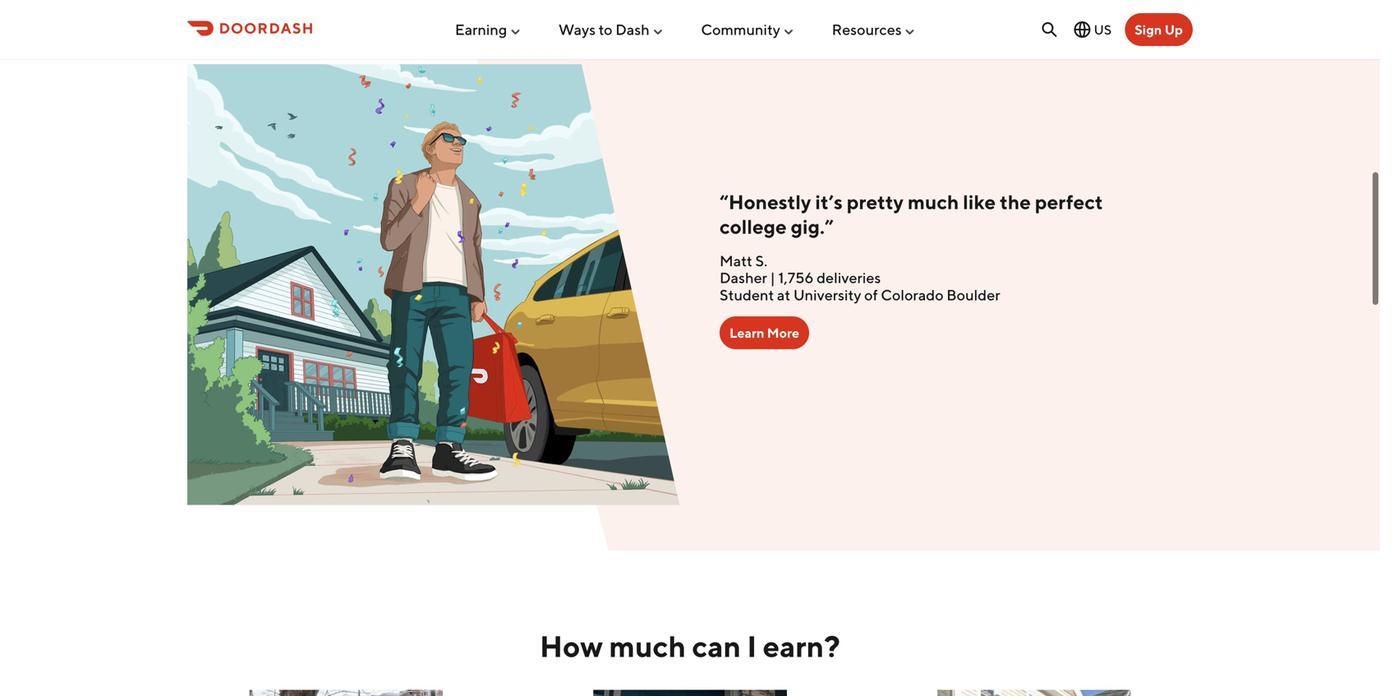 Task type: locate. For each thing, give the bounding box(es) containing it.
college
[[720, 215, 787, 238]]

0 horizontal spatial much
[[609, 629, 686, 664]]

1,756
[[779, 269, 814, 287]]

much left the like
[[908, 190, 959, 214]]

to
[[599, 21, 613, 38]]

"honestly it's pretty much like the perfect college gig."
[[720, 190, 1104, 238]]

0 vertical spatial much
[[908, 190, 959, 214]]

dasher
[[720, 269, 768, 287]]

deliveries
[[817, 269, 881, 287]]

"honestly
[[720, 190, 812, 214]]

dx pay2 image
[[531, 690, 849, 696]]

ways to dash link
[[559, 14, 665, 45]]

matt
[[720, 252, 753, 270]]

|
[[771, 269, 776, 287]]

can
[[692, 629, 741, 664]]

ways to dash
[[559, 21, 650, 38]]

much up the dx pay2 image
[[609, 629, 686, 664]]

dx - earn - base pay (new) image
[[187, 690, 505, 696]]

how much can i earn?
[[540, 629, 841, 664]]

earn?
[[763, 629, 841, 664]]

learn more link
[[720, 317, 810, 349]]

1 horizontal spatial much
[[908, 190, 959, 214]]

dx illustration car celebration image
[[187, 64, 681, 505]]

perfect
[[1035, 190, 1104, 214]]

pretty
[[847, 190, 904, 214]]

much
[[908, 190, 959, 214], [609, 629, 686, 664]]

boulder
[[947, 286, 1001, 304]]

of
[[865, 286, 878, 304]]

earning link
[[455, 14, 522, 45]]

it's
[[816, 190, 843, 214]]

1 vertical spatial much
[[609, 629, 686, 664]]

earning
[[455, 21, 507, 38]]

sign up button
[[1125, 13, 1193, 46]]



Task type: describe. For each thing, give the bounding box(es) containing it.
community link
[[701, 14, 796, 45]]

resources link
[[832, 14, 917, 45]]

sign
[[1135, 22, 1162, 37]]

us
[[1094, 22, 1112, 37]]

much inside "honestly it's pretty much like the perfect college gig."
[[908, 190, 959, 214]]

more
[[767, 325, 800, 341]]

ways
[[559, 21, 596, 38]]

sign up
[[1135, 22, 1184, 37]]

matt s. dasher | 1,756 deliveries student at university of colorado boulder
[[720, 252, 1001, 304]]

colorado
[[881, 286, 944, 304]]

i
[[747, 629, 757, 664]]

learn
[[730, 325, 765, 341]]

university
[[794, 286, 862, 304]]

dash
[[616, 21, 650, 38]]

gig."
[[791, 215, 834, 238]]

learn more
[[730, 325, 800, 341]]

student
[[720, 286, 774, 304]]

at
[[777, 286, 791, 304]]

how
[[540, 629, 603, 664]]

up
[[1165, 22, 1184, 37]]

community
[[701, 21, 781, 38]]

resources
[[832, 21, 902, 38]]

dx pay3 image
[[876, 690, 1193, 696]]

the
[[1000, 190, 1031, 214]]

globe line image
[[1073, 20, 1093, 39]]

like
[[963, 190, 996, 214]]

s.
[[756, 252, 768, 270]]



Task type: vqa. For each thing, say whether or not it's contained in the screenshot.
Dx Pay2 "IMAGE"
yes



